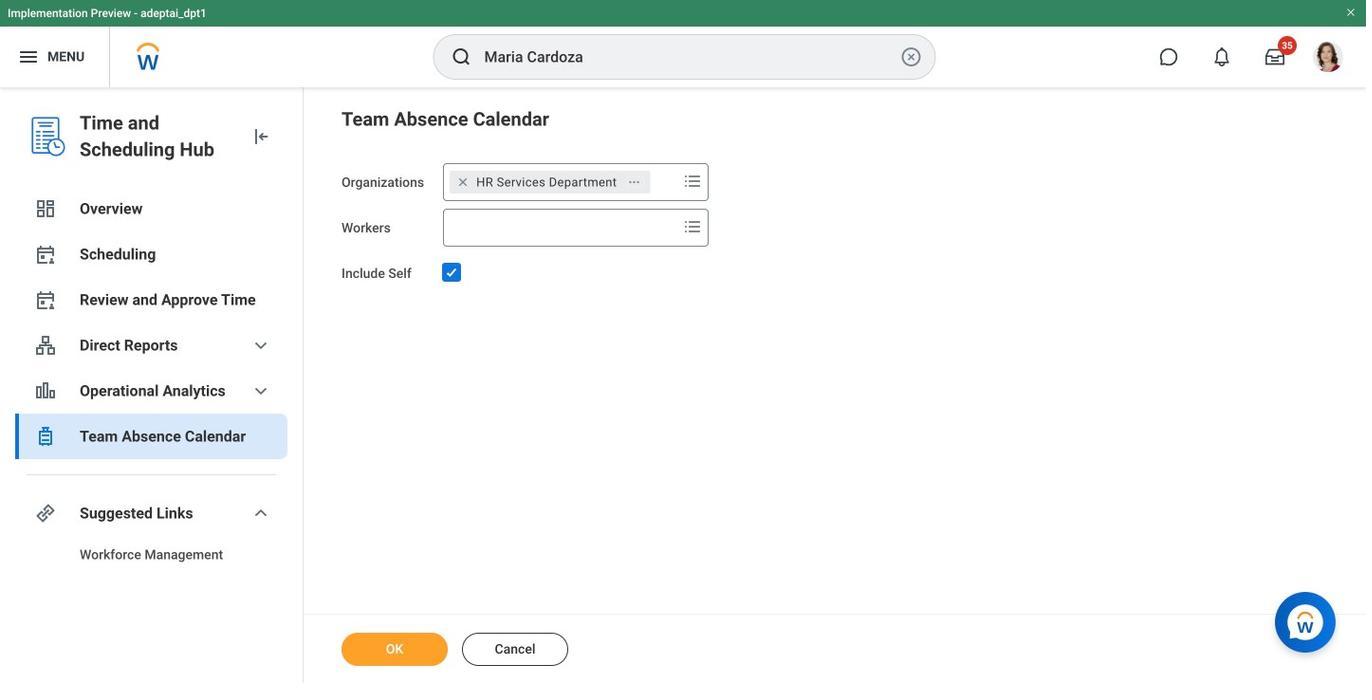 Task type: vqa. For each thing, say whether or not it's contained in the screenshot.
related actions image
yes



Task type: describe. For each thing, give the bounding box(es) containing it.
profile logan mcneil image
[[1313, 42, 1343, 76]]

Search Workday  search field
[[484, 36, 896, 78]]

navigation pane region
[[0, 87, 304, 683]]

hr services department element
[[476, 174, 617, 191]]

related actions image
[[627, 175, 641, 189]]

search image
[[450, 46, 473, 68]]

inbox large image
[[1266, 47, 1285, 66]]

dashboard image
[[34, 197, 57, 220]]

check small image
[[440, 261, 463, 284]]

task timeoff image
[[34, 425, 57, 448]]

x circle image
[[900, 46, 923, 68]]

link image
[[34, 502, 57, 525]]

chevron down small image
[[250, 502, 272, 525]]

2 prompts image from the top
[[681, 215, 704, 238]]

2 calendar user solid image from the top
[[34, 288, 57, 311]]

time and scheduling hub element
[[80, 110, 234, 163]]



Task type: locate. For each thing, give the bounding box(es) containing it.
1 vertical spatial calendar user solid image
[[34, 288, 57, 311]]

0 vertical spatial calendar user solid image
[[34, 243, 57, 266]]

hr services department, press delete to clear value. option
[[450, 171, 650, 194]]

transformation import image
[[250, 125, 272, 148]]

x small image
[[454, 173, 473, 192]]

prompts image
[[681, 170, 704, 193], [681, 215, 704, 238]]

1 calendar user solid image from the top
[[34, 243, 57, 266]]

chart image
[[34, 380, 57, 402]]

calendar user solid image
[[34, 243, 57, 266], [34, 288, 57, 311]]

1 prompts image from the top
[[681, 170, 704, 193]]

banner
[[0, 0, 1366, 87]]

justify image
[[17, 46, 40, 68]]

view team image
[[34, 334, 57, 357]]

close environment banner image
[[1345, 7, 1357, 18]]

Search field
[[444, 211, 678, 245]]

calendar user solid image down dashboard image
[[34, 243, 57, 266]]

calendar user solid image up the view team image
[[34, 288, 57, 311]]

1 vertical spatial prompts image
[[681, 215, 704, 238]]

notifications large image
[[1213, 47, 1232, 66]]

0 vertical spatial prompts image
[[681, 170, 704, 193]]



